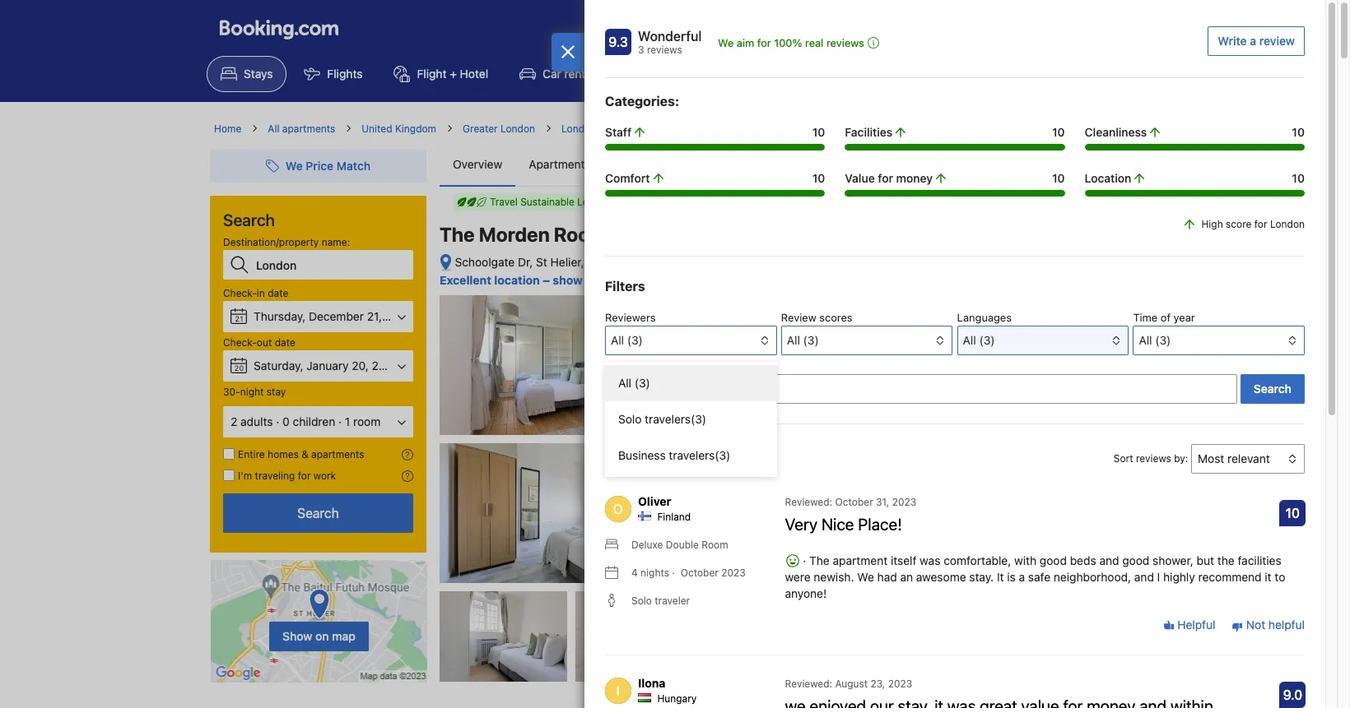 Task type: vqa. For each thing, say whether or not it's contained in the screenshot.
left 219
no



Task type: locate. For each thing, give the bounding box(es) containing it.
good left shower,
[[1122, 554, 1150, 568]]

write
[[1218, 34, 1247, 48]]

1 vertical spatial apartments
[[311, 449, 364, 461]]

2 vertical spatial morden
[[587, 255, 628, 269]]

(3) up solo travelers (3)
[[635, 376, 650, 390]]

1 horizontal spatial guest
[[844, 157, 876, 171]]

solo up business
[[618, 413, 642, 427]]

& right the homes
[[302, 449, 309, 461]]

reviewed: left the august
[[785, 678, 832, 691]]

review scores
[[781, 311, 853, 324]]

homes
[[268, 449, 299, 461]]

for for i'm traveling for work
[[298, 470, 311, 482]]

1 vertical spatial map
[[332, 630, 356, 644]]

all (3) inside dropdown button
[[611, 333, 643, 347]]

all up solo travelers (3)
[[618, 376, 632, 390]]

travelers down solo travelers (3)
[[669, 449, 715, 463]]

1 vertical spatial the
[[440, 223, 475, 246]]

& inside search 'section'
[[302, 449, 309, 461]]

destination/property name:
[[223, 236, 350, 249]]

0 vertical spatial map
[[586, 273, 610, 287]]

1 vertical spatial travelers
[[669, 449, 715, 463]]

travelers up business travelers (3)
[[645, 413, 691, 427]]

october up the very nice place!
[[835, 496, 873, 509]]

united kingdom
[[362, 123, 436, 135]]

flights
[[327, 67, 363, 81]]

car rentals
[[543, 67, 601, 81]]

kingdom inside the schoolgate dr, st helier, morden sm4 5dh, uk, london, united kingdom – excellent location – show map
[[796, 255, 843, 269]]

date for check-in date
[[268, 287, 288, 300]]

all inside all (3) link
[[618, 376, 632, 390]]

1 vertical spatial –
[[543, 273, 550, 287]]

(3) down all (3) link
[[691, 413, 707, 427]]

guest down facilities
[[844, 157, 876, 171]]

cruises link
[[618, 56, 709, 92]]

january
[[306, 359, 349, 373]]

room up staff 10 meter
[[681, 123, 708, 135]]

adults
[[240, 415, 273, 429]]

the morden room
[[440, 223, 607, 246]]

room up helier,
[[554, 223, 607, 246]]

good up safe
[[1040, 554, 1067, 568]]

0 horizontal spatial a
[[1019, 571, 1025, 585]]

0 horizontal spatial all (3) button
[[781, 326, 953, 356]]

morden up 'dr,'
[[479, 223, 550, 246]]

the for the morden room (apartment), london (uk) deals
[[623, 123, 640, 135]]

and up neighborhood,
[[1100, 554, 1119, 568]]

all down reviewers
[[611, 333, 624, 347]]

solo inside list of reviews region
[[632, 595, 652, 608]]

0 vertical spatial solo
[[618, 413, 642, 427]]

for right score on the top of page
[[1255, 218, 1268, 231]]

saturday,
[[254, 359, 303, 373]]

1 horizontal spatial we
[[857, 571, 874, 585]]

night
[[240, 386, 264, 399]]

solo inside filter reviews region
[[618, 413, 642, 427]]

all inside all apartments "link"
[[268, 123, 279, 135]]

(apartment),
[[711, 123, 770, 135]]

united
[[362, 123, 392, 135], [757, 255, 792, 269]]

and
[[1100, 554, 1119, 568], [1134, 571, 1154, 585]]

0 vertical spatial apartments
[[282, 123, 335, 135]]

scored 9.3 element
[[605, 29, 632, 55]]

10 for comfort
[[812, 171, 825, 185]]

search for bottommost search button
[[297, 506, 339, 521]]

map right on
[[332, 630, 356, 644]]

guest down solo travelers (3)
[[605, 447, 643, 462]]

good
[[1040, 554, 1067, 568], [1122, 554, 1150, 568]]

10 for staff
[[812, 125, 825, 139]]

2 horizontal spatial all (3) button
[[1133, 326, 1305, 356]]

0 vertical spatial reviewed:
[[785, 496, 832, 509]]

facilities
[[845, 125, 893, 139]]

3
[[638, 44, 644, 56]]

all down review
[[787, 333, 800, 347]]

kingdom down flight
[[395, 123, 436, 135]]

united down 'flights'
[[362, 123, 392, 135]]

guest for guest reviews (3)
[[844, 157, 876, 171]]

guest
[[844, 157, 876, 171], [605, 447, 643, 462]]

we left aim
[[718, 36, 734, 49]]

3 all (3) button from the left
[[1133, 326, 1305, 356]]

30-
[[223, 386, 240, 399]]

check- down 21
[[223, 337, 257, 349]]

october
[[835, 496, 873, 509], [681, 567, 719, 580]]

20,
[[352, 359, 369, 373]]

traveler
[[655, 595, 690, 608]]

location
[[1085, 171, 1132, 185]]

1 reviewed: from the top
[[785, 496, 832, 509]]

0 vertical spatial guest
[[844, 157, 876, 171]]

0 horizontal spatial search button
[[223, 494, 413, 534]]

location 10 meter
[[1085, 190, 1305, 197]]

2 check- from the top
[[223, 337, 257, 349]]

guest inside guest reviews (3) link
[[844, 157, 876, 171]]

reviewed:
[[785, 496, 832, 509], [785, 678, 832, 691]]

2023 for thursday, december 21, 2023
[[385, 310, 413, 324]]

0 vertical spatial we
[[718, 36, 734, 49]]

1 vertical spatial solo
[[632, 595, 652, 608]]

0 vertical spatial search button
[[1241, 375, 1305, 404]]

name:
[[322, 236, 350, 249]]

the up newish.
[[809, 554, 830, 568]]

high score for london
[[1202, 218, 1305, 231]]

we
[[718, 36, 734, 49], [857, 571, 874, 585]]

1 horizontal spatial a
[[1250, 34, 1256, 48]]

0 horizontal spatial we
[[718, 36, 734, 49]]

0 vertical spatial the
[[623, 123, 640, 135]]

1 check- from the top
[[223, 287, 257, 300]]

1 vertical spatial 2
[[231, 415, 237, 429]]

None text field
[[605, 375, 1237, 404]]

1 horizontal spatial kingdom
[[796, 255, 843, 269]]

facilities
[[1238, 554, 1282, 568]]

reviews right real at top right
[[827, 36, 864, 49]]

2023 right "31,"
[[892, 496, 917, 509]]

schoolgate dr, st helier, morden sm4 5dh, uk, london, united kingdom – excellent location – show map
[[440, 255, 852, 287]]

date right in
[[268, 287, 288, 300]]

0 vertical spatial search
[[223, 211, 275, 230]]

newish.
[[814, 571, 854, 585]]

(3) inside dropdown button
[[627, 333, 643, 347]]

time
[[1133, 311, 1158, 324]]

0 horizontal spatial &
[[302, 449, 309, 461]]

kingdom
[[395, 123, 436, 135], [796, 255, 843, 269]]

20
[[234, 364, 244, 373]]

1 horizontal spatial october
[[835, 496, 873, 509]]

amenities
[[676, 157, 728, 171]]

for for we aim for 100% real reviews
[[757, 36, 771, 49]]

1 vertical spatial a
[[1019, 571, 1025, 585]]

· up "were"
[[800, 554, 809, 568]]

1 good from the left
[[1040, 554, 1067, 568]]

amenities link
[[663, 143, 742, 186]]

1 vertical spatial and
[[1134, 571, 1154, 585]]

2 vertical spatial search
[[297, 506, 339, 521]]

(3) right the guest reviews
[[715, 449, 731, 463]]

map right show on the top of the page
[[586, 273, 610, 287]]

entire homes & apartments
[[238, 449, 364, 461]]

2 reviewed: from the top
[[785, 678, 832, 691]]

1 vertical spatial morden
[[479, 223, 550, 246]]

apartments inside search 'section'
[[311, 449, 364, 461]]

reviews right the 3
[[647, 44, 682, 56]]

all (3) down review
[[787, 333, 819, 347]]

all for reviewers
[[611, 333, 624, 347]]

united right the london,
[[757, 255, 792, 269]]

morden inside the schoolgate dr, st helier, morden sm4 5dh, uk, london, united kingdom – excellent location – show map
[[587, 255, 628, 269]]

0 horizontal spatial search
[[223, 211, 275, 230]]

all down time at the right top of page
[[1139, 333, 1152, 347]]

0 vertical spatial date
[[268, 287, 288, 300]]

a inside button
[[1250, 34, 1256, 48]]

search button
[[1241, 375, 1305, 404], [223, 494, 413, 534]]

we down "apartment"
[[857, 571, 874, 585]]

all (3) for review scores
[[787, 333, 819, 347]]

room for the morden room
[[554, 223, 607, 246]]

0 horizontal spatial morden
[[479, 223, 550, 246]]

date
[[268, 287, 288, 300], [275, 337, 295, 349]]

stay.
[[969, 571, 994, 585]]

taxis
[[902, 67, 927, 81]]

reviews down solo travelers (3)
[[646, 447, 695, 462]]

0 horizontal spatial –
[[543, 273, 550, 287]]

2024
[[372, 359, 400, 373]]

score
[[1226, 218, 1252, 231]]

1 vertical spatial we
[[857, 571, 874, 585]]

1 horizontal spatial all (3) button
[[957, 326, 1129, 356]]

0 horizontal spatial room
[[554, 223, 607, 246]]

0 vertical spatial kingdom
[[395, 123, 436, 135]]

high
[[1202, 218, 1223, 231]]

sort reviews by:
[[1114, 453, 1188, 465]]

0 vertical spatial room
[[681, 123, 708, 135]]

apartments down flights link
[[282, 123, 335, 135]]

it
[[997, 571, 1004, 585]]

· left 1 in the bottom of the page
[[338, 415, 342, 429]]

rated wonderful element
[[638, 26, 702, 46]]

(3) down reviewers
[[627, 333, 643, 347]]

click to open map view image
[[440, 253, 452, 272]]

the inside the apartment itself was comfortable, with good beds and good shower, but the facilities were newish. we had an awesome stay. it is a safe neighborhood, and i highly recommend it to anyone!
[[809, 554, 830, 568]]

place!
[[858, 515, 902, 534]]

facilities 10 meter
[[845, 144, 1065, 151]]

all (3) button down year
[[1133, 326, 1305, 356]]

morden for the morden room (apartment), london (uk) deals
[[643, 123, 679, 135]]

was
[[920, 554, 941, 568]]

the down review categories element
[[623, 123, 640, 135]]

wonderful
[[638, 29, 702, 44]]

1 vertical spatial reviewed:
[[785, 678, 832, 691]]

9.0
[[1283, 688, 1303, 703]]

value for money 10 meter
[[845, 190, 1065, 197]]

10 inside scored 10 element
[[1286, 506, 1300, 521]]

house
[[755, 157, 789, 171]]

map inside search 'section'
[[332, 630, 356, 644]]

review
[[781, 311, 817, 324]]

reviews right value
[[879, 157, 919, 171]]

1 all (3) button from the left
[[781, 326, 953, 356]]

the morden room (apartment), london (uk) deals link
[[623, 123, 861, 135]]

staff 10 meter
[[605, 144, 825, 151]]

0 vertical spatial –
[[846, 255, 852, 269]]

solo down 4
[[632, 595, 652, 608]]

aim
[[737, 36, 754, 49]]

2 all (3) button from the left
[[957, 326, 1129, 356]]

morden up filters on the top left of the page
[[587, 255, 628, 269]]

all (3) button down scores
[[781, 326, 953, 356]]

safe
[[1028, 571, 1051, 585]]

finland
[[657, 511, 691, 524]]

1 horizontal spatial good
[[1122, 554, 1150, 568]]

2023 for reviewed: october 31, 2023
[[892, 496, 917, 509]]

0 vertical spatial &
[[611, 157, 619, 171]]

– up scores
[[846, 255, 852, 269]]

car rentals link
[[506, 56, 615, 92]]

& right info
[[611, 157, 619, 171]]

0 vertical spatial check-
[[223, 287, 257, 300]]

morden down review categories element
[[643, 123, 679, 135]]

reviews inside button
[[827, 36, 864, 49]]

for inside search 'section'
[[298, 470, 311, 482]]

london right score on the top of page
[[1270, 218, 1305, 231]]

0 vertical spatial a
[[1250, 34, 1256, 48]]

1 vertical spatial guest
[[605, 447, 643, 462]]

1 vertical spatial room
[[554, 223, 607, 246]]

0 vertical spatial morden
[[643, 123, 679, 135]]

for left work in the left bottom of the page
[[298, 470, 311, 482]]

1 horizontal spatial united
[[757, 255, 792, 269]]

review
[[1260, 34, 1295, 48]]

all down languages
[[963, 333, 976, 347]]

house rules link
[[742, 143, 831, 186]]

i'm
[[238, 470, 252, 482]]

all for review scores
[[787, 333, 800, 347]]

(3) down languages
[[979, 333, 995, 347]]

2 left adults
[[231, 415, 237, 429]]

1
[[345, 415, 350, 429]]

1 vertical spatial check-
[[223, 337, 257, 349]]

schoolgate
[[455, 255, 515, 269]]

0 vertical spatial october
[[835, 496, 873, 509]]

property
[[908, 22, 961, 37]]

check- up 21
[[223, 287, 257, 300]]

kingdom up review scores
[[796, 255, 843, 269]]

& for price
[[611, 157, 619, 171]]

apartments inside "link"
[[282, 123, 335, 135]]

0 horizontal spatial the
[[440, 223, 475, 246]]

2023 inside search 'section'
[[385, 310, 413, 324]]

2 horizontal spatial the
[[809, 554, 830, 568]]

0 horizontal spatial good
[[1040, 554, 1067, 568]]

info
[[588, 157, 608, 171]]

1 horizontal spatial &
[[611, 157, 619, 171]]

the
[[1218, 554, 1235, 568]]

1 horizontal spatial map
[[586, 273, 610, 287]]

(3) down facilities 10 meter
[[922, 157, 938, 171]]

and left "i"
[[1134, 571, 1154, 585]]

beds
[[1070, 554, 1096, 568]]

10 for facilities
[[1052, 125, 1065, 139]]

0 horizontal spatial map
[[332, 630, 356, 644]]

1 vertical spatial united
[[757, 255, 792, 269]]

all (3) for reviewers
[[611, 333, 643, 347]]

21
[[235, 315, 243, 324]]

year
[[1174, 311, 1195, 324]]

0 horizontal spatial united
[[362, 123, 392, 135]]

1 horizontal spatial search
[[297, 506, 339, 521]]

10 for location
[[1292, 171, 1305, 185]]

filters
[[605, 279, 645, 294]]

all (3) down languages
[[963, 333, 995, 347]]

a right is
[[1019, 571, 1025, 585]]

date right "out"
[[275, 337, 295, 349]]

for inside button
[[757, 36, 771, 49]]

the for the apartment itself was comfortable, with good beds and good shower, but the facilities were newish. we had an awesome stay. it is a safe neighborhood, and i highly recommend it to anyone!
[[809, 554, 830, 568]]

1 horizontal spatial the
[[623, 123, 640, 135]]

for right aim
[[757, 36, 771, 49]]

1 horizontal spatial morden
[[587, 255, 628, 269]]

nice
[[822, 515, 854, 534]]

0 vertical spatial and
[[1100, 554, 1119, 568]]

guest for guest reviews
[[605, 447, 643, 462]]

reviews left by:
[[1136, 453, 1171, 465]]

1 vertical spatial october
[[681, 567, 719, 580]]

1 vertical spatial date
[[275, 337, 295, 349]]

2 vertical spatial the
[[809, 554, 830, 568]]

0 vertical spatial travelers
[[645, 413, 691, 427]]

out
[[257, 337, 272, 349]]

1 vertical spatial &
[[302, 449, 309, 461]]

deals
[[835, 123, 861, 135]]

0 horizontal spatial and
[[1100, 554, 1119, 568]]

reviewed: for 10
[[785, 496, 832, 509]]

all right the home
[[268, 123, 279, 135]]

house rules
[[755, 157, 818, 171]]

0 horizontal spatial guest
[[605, 447, 643, 462]]

1 vertical spatial search
[[1254, 382, 1292, 396]]

all for languages
[[963, 333, 976, 347]]

(3) down time of year
[[1155, 333, 1171, 347]]

1 vertical spatial kingdom
[[796, 255, 843, 269]]

all (3) down time of year
[[1139, 333, 1171, 347]]

all inside all (3) dropdown button
[[611, 333, 624, 347]]

the up click to open map view image
[[440, 223, 475, 246]]

1 horizontal spatial 2
[[604, 196, 610, 208]]

write a review button
[[1208, 26, 1305, 56]]

october up traveler
[[681, 567, 719, 580]]

reviews for guest reviews (3)
[[879, 157, 919, 171]]

home
[[214, 123, 241, 135]]

– down "st"
[[543, 273, 550, 287]]

2 horizontal spatial search
[[1254, 382, 1292, 396]]

attractions
[[749, 67, 808, 81]]

2023 right 23,
[[888, 678, 913, 691]]

0 horizontal spatial 2
[[231, 415, 237, 429]]

all (3) up solo travelers (3)
[[618, 376, 650, 390]]

all (3) down reviewers
[[611, 333, 643, 347]]

uk,
[[689, 255, 708, 269]]

airport taxis link
[[825, 56, 941, 92]]

reviewed: up very at right bottom
[[785, 496, 832, 509]]

all (3) button down languages
[[957, 326, 1129, 356]]

2023 right 21,
[[385, 310, 413, 324]]

1 horizontal spatial room
[[681, 123, 708, 135]]

check-
[[223, 287, 257, 300], [223, 337, 257, 349]]

2 right level
[[604, 196, 610, 208]]

2 horizontal spatial morden
[[643, 123, 679, 135]]

search section
[[203, 137, 433, 684]]

languages
[[957, 311, 1012, 324]]

i
[[1157, 571, 1160, 585]]

0 horizontal spatial kingdom
[[395, 123, 436, 135]]

apartments up work in the left bottom of the page
[[311, 449, 364, 461]]

a right the 'write'
[[1250, 34, 1256, 48]]

2023 for reviewed: august 23, 2023
[[888, 678, 913, 691]]



Task type: describe. For each thing, give the bounding box(es) containing it.
apartment info & price link
[[516, 143, 663, 186]]

in
[[257, 287, 265, 300]]

2 adults · 0 children · 1 room button
[[223, 407, 413, 438]]

we inside button
[[718, 36, 734, 49]]

your
[[878, 22, 905, 37]]

flight + hotel link
[[380, 56, 502, 92]]

for for high score for london
[[1255, 218, 1268, 231]]

write a review
[[1218, 34, 1295, 48]]

real
[[805, 36, 824, 49]]

4 nights · october 2023
[[632, 567, 746, 580]]

search for search button to the right
[[1254, 382, 1292, 396]]

& for apartments
[[302, 449, 309, 461]]

(3) down review scores
[[803, 333, 819, 347]]

united inside the schoolgate dr, st helier, morden sm4 5dh, uk, london, united kingdom – excellent location – show map
[[757, 255, 792, 269]]

2023 left "were"
[[721, 567, 746, 580]]

check- for out
[[223, 337, 257, 349]]

reviewed: for 9.0
[[785, 678, 832, 691]]

date for check-out date
[[275, 337, 295, 349]]

check-out date
[[223, 337, 295, 349]]

10 for cleanliness
[[1292, 125, 1305, 139]]

rentals
[[564, 67, 601, 81]]

work
[[314, 470, 336, 482]]

ilona
[[638, 677, 666, 691]]

airport
[[862, 67, 899, 81]]

highly
[[1163, 571, 1195, 585]]

scored 9.0 element
[[1280, 683, 1306, 709]]

london up apartment info & price
[[562, 123, 596, 135]]

solo for solo travelers (3)
[[618, 413, 642, 427]]

list
[[852, 22, 874, 37]]

2 adults · 0 children · 1 room
[[231, 415, 381, 429]]

it
[[1265, 571, 1272, 585]]

home link
[[214, 122, 241, 137]]

scored 10 element
[[1280, 501, 1306, 527]]

1 horizontal spatial search button
[[1241, 375, 1305, 404]]

the for the morden room
[[440, 223, 475, 246]]

business travelers (3)
[[618, 449, 731, 463]]

st
[[536, 255, 547, 269]]

wonderful 3 reviews
[[638, 29, 702, 56]]

value for money
[[845, 171, 933, 185]]

not helpful button
[[1232, 618, 1305, 634]]

travelers for solo travelers
[[645, 413, 691, 427]]

solo traveler
[[632, 595, 690, 608]]

airport taxis
[[862, 67, 927, 81]]

of
[[1161, 311, 1171, 324]]

· left 0
[[276, 415, 279, 429]]

all (3) button for time of year
[[1133, 326, 1305, 356]]

all (3) button for review scores
[[781, 326, 953, 356]]

for right value
[[878, 171, 893, 185]]

overview
[[453, 157, 502, 171]]

all for time of year
[[1139, 333, 1152, 347]]

travel
[[490, 196, 518, 208]]

all (3) button
[[605, 326, 777, 356]]

10 for value for money
[[1052, 171, 1065, 185]]

apartment info & price
[[529, 157, 649, 171]]

close image
[[561, 45, 576, 58]]

morden for the morden room
[[479, 223, 550, 246]]

sustainable
[[521, 196, 575, 208]]

i'm traveling for work
[[238, 470, 336, 482]]

booking.com image
[[220, 20, 338, 40]]

time of year
[[1133, 311, 1195, 324]]

check- for in
[[223, 287, 257, 300]]

map inside the schoolgate dr, st helier, morden sm4 5dh, uk, london, united kingdom – excellent location – show map
[[586, 273, 610, 287]]

0 vertical spatial 2
[[604, 196, 610, 208]]

reviews inside wonderful 3 reviews
[[647, 44, 682, 56]]

guest reviews
[[605, 447, 695, 462]]

0
[[282, 415, 290, 429]]

apartment
[[833, 554, 888, 568]]

london right "greater"
[[501, 123, 535, 135]]

all (3) button for languages
[[957, 326, 1129, 356]]

comfort 10 meter
[[605, 190, 825, 197]]

to
[[1275, 571, 1286, 585]]

helpful
[[1175, 619, 1216, 633]]

list of reviews region
[[595, 474, 1315, 709]]

0 vertical spatial united
[[362, 123, 392, 135]]

greater london
[[463, 123, 535, 135]]

excellent
[[440, 273, 492, 287]]

available
[[684, 196, 725, 208]]

destination/property
[[223, 236, 319, 249]]

2 good from the left
[[1122, 554, 1150, 568]]

awesome
[[916, 571, 966, 585]]

london,
[[711, 255, 754, 269]]

cleanliness 10 meter
[[1085, 144, 1305, 151]]

by:
[[1174, 453, 1188, 465]]

the morden room (apartment), london (uk) deals
[[623, 123, 861, 135]]

4
[[632, 567, 638, 580]]

check-in date
[[223, 287, 288, 300]]

travelers for business travelers
[[669, 449, 715, 463]]

level
[[577, 196, 602, 208]]

30-night stay
[[223, 386, 286, 399]]

overview link
[[440, 143, 516, 186]]

nights
[[641, 567, 669, 580]]

staff
[[605, 125, 632, 139]]

1 horizontal spatial –
[[846, 255, 852, 269]]

reviewers
[[605, 311, 656, 324]]

solo for solo traveler
[[632, 595, 652, 608]]

reviews for sort reviews by:
[[1136, 453, 1171, 465]]

· right the nights
[[672, 567, 675, 580]]

scores
[[819, 311, 853, 324]]

filter reviews region
[[605, 277, 1305, 478]]

price
[[623, 157, 649, 171]]

but
[[1197, 554, 1214, 568]]

business
[[618, 449, 666, 463]]

2 inside button
[[231, 415, 237, 429]]

room for the morden room (apartment), london (uk) deals
[[681, 123, 708, 135]]

0 horizontal spatial october
[[681, 567, 719, 580]]

neighborhood,
[[1054, 571, 1131, 585]]

review categories element
[[605, 91, 679, 111]]

reviewed: august 23, 2023
[[785, 678, 913, 691]]

we inside the apartment itself was comfortable, with good beds and good shower, but the facilities were newish. we had an awesome stay. it is a safe neighborhood, and i highly recommend it to anyone!
[[857, 571, 874, 585]]

were
[[785, 571, 811, 585]]

5dh,
[[659, 255, 686, 269]]

money
[[896, 171, 933, 185]]

apartment
[[529, 157, 585, 171]]

sort
[[1114, 453, 1133, 465]]

a inside the apartment itself was comfortable, with good beds and good shower, but the facilities were newish. we had an awesome stay. it is a safe neighborhood, and i highly recommend it to anyone!
[[1019, 571, 1025, 585]]

united kingdom link
[[362, 122, 436, 137]]

1 vertical spatial search button
[[223, 494, 413, 534]]

all apartments link
[[268, 122, 335, 137]]

all (3) for time of year
[[1139, 333, 1171, 347]]

traveling
[[255, 470, 295, 482]]

very
[[785, 515, 818, 534]]

car
[[543, 67, 561, 81]]

hungary
[[657, 693, 697, 706]]

reviews for guest reviews
[[646, 447, 695, 462]]

location
[[494, 273, 540, 287]]

travel sustainable level 2
[[490, 196, 610, 208]]

london left (uk)
[[773, 123, 808, 135]]

an
[[900, 571, 913, 585]]

sm4
[[631, 255, 656, 269]]

room
[[353, 415, 381, 429]]

1 horizontal spatial and
[[1134, 571, 1154, 585]]

entire
[[238, 449, 265, 461]]

(uk)
[[811, 123, 832, 135]]

21,
[[367, 310, 382, 324]]

cleanliness
[[1085, 125, 1147, 139]]

all (3) for languages
[[963, 333, 995, 347]]

list your property link
[[842, 10, 971, 49]]



